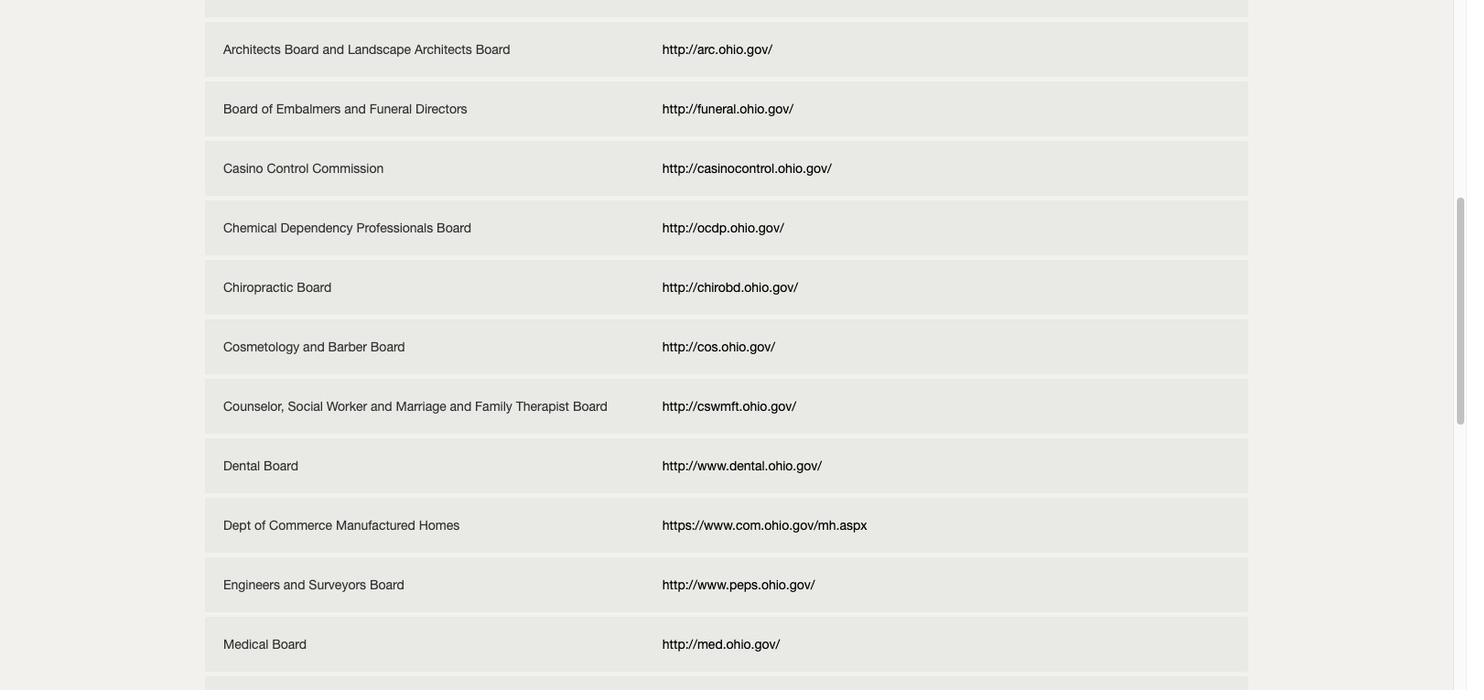 Task type: describe. For each thing, give the bounding box(es) containing it.
http://ocdp.ohio.gov/
[[663, 221, 784, 235]]

2 architects from the left
[[415, 42, 472, 57]]

chiropractic
[[223, 280, 293, 295]]

https://www.com.ohio.gov/mh.aspx link
[[663, 518, 868, 533]]

medical board
[[223, 637, 307, 652]]

of for board
[[262, 102, 273, 116]]

http://chirobd.ohio.gov/
[[663, 280, 798, 295]]

and right worker
[[371, 399, 392, 414]]

chemical
[[223, 221, 277, 235]]

commerce
[[269, 518, 332, 533]]

http://cswmft.ohio.gov/
[[663, 399, 797, 414]]

http://med.ohio.gov/ link
[[663, 637, 780, 652]]

cosmetology
[[223, 340, 300, 354]]

social
[[288, 399, 323, 414]]

engineers
[[223, 578, 280, 592]]

landscape
[[348, 42, 411, 57]]

http://www.dental.ohio.gov/ link
[[663, 459, 822, 473]]

casino
[[223, 161, 263, 176]]

cosmetology and barber board
[[223, 340, 405, 354]]

manufactured
[[336, 518, 416, 533]]

engineers and surveyors board
[[223, 578, 405, 592]]

family
[[475, 399, 513, 414]]

dept of commerce manufactured homes
[[223, 518, 460, 533]]

commission
[[312, 161, 384, 176]]

http://funeral.ohio.gov/ link
[[663, 102, 794, 116]]

and left landscape
[[323, 42, 344, 57]]

control
[[267, 161, 309, 176]]

architects board and landscape architects board
[[223, 42, 510, 57]]

board of embalmers and funeral directors
[[223, 102, 468, 116]]

medical
[[223, 637, 269, 652]]

and left 'family'
[[450, 399, 472, 414]]

http://ocdp.ohio.gov/ link
[[663, 221, 784, 235]]

and left funeral
[[345, 102, 366, 116]]

http://cos.ohio.gov/
[[663, 340, 776, 354]]

1 architects from the left
[[223, 42, 281, 57]]

http://arc.ohio.gov/ link
[[663, 42, 773, 57]]

surveyors
[[309, 578, 366, 592]]

http://med.ohio.gov/
[[663, 637, 780, 652]]

chiropractic board
[[223, 280, 332, 295]]



Task type: locate. For each thing, give the bounding box(es) containing it.
marriage
[[396, 399, 447, 414]]

dependency
[[281, 221, 353, 235]]

barber
[[328, 340, 367, 354]]

funeral
[[370, 102, 412, 116]]

http://casinocontrol.ohio.gov/
[[663, 161, 832, 176]]

and
[[323, 42, 344, 57], [345, 102, 366, 116], [303, 340, 325, 354], [371, 399, 392, 414], [450, 399, 472, 414], [284, 578, 305, 592]]

counselor, social worker and marriage and family therapist board
[[223, 399, 608, 414]]

http://casinocontrol.ohio.gov/ link
[[663, 161, 832, 176]]

embalmers
[[276, 102, 341, 116]]

http://cos.ohio.gov/ link
[[663, 340, 776, 354]]

of left embalmers
[[262, 102, 273, 116]]

dental board
[[223, 459, 298, 473]]

1 vertical spatial of
[[255, 518, 266, 533]]

counselor,
[[223, 399, 284, 414]]

http://arc.ohio.gov/
[[663, 42, 773, 57]]

homes
[[419, 518, 460, 533]]

architects
[[223, 42, 281, 57], [415, 42, 472, 57]]

1 horizontal spatial architects
[[415, 42, 472, 57]]

professionals
[[357, 221, 433, 235]]

http://www.dental.ohio.gov/
[[663, 459, 822, 473]]

and right engineers
[[284, 578, 305, 592]]

0 horizontal spatial architects
[[223, 42, 281, 57]]

architects up embalmers
[[223, 42, 281, 57]]

dept
[[223, 518, 251, 533]]

http://www.peps.ohio.gov/
[[663, 578, 815, 592]]

https://www.com.ohio.gov/mh.aspx
[[663, 518, 868, 533]]

therapist
[[516, 399, 570, 414]]

of
[[262, 102, 273, 116], [255, 518, 266, 533]]

dental
[[223, 459, 260, 473]]

and left "barber"
[[303, 340, 325, 354]]

of right dept
[[255, 518, 266, 533]]

worker
[[327, 399, 367, 414]]

board
[[284, 42, 319, 57], [476, 42, 510, 57], [223, 102, 258, 116], [437, 221, 472, 235], [297, 280, 332, 295], [371, 340, 405, 354], [573, 399, 608, 414], [264, 459, 298, 473], [370, 578, 405, 592], [272, 637, 307, 652]]

http://cswmft.ohio.gov/ link
[[663, 399, 797, 414]]

of for dept
[[255, 518, 266, 533]]

casino control commission
[[223, 161, 384, 176]]

http://funeral.ohio.gov/
[[663, 102, 794, 116]]

0 vertical spatial of
[[262, 102, 273, 116]]

chemical dependency professionals board
[[223, 221, 472, 235]]

architects up the directors at the top left of the page
[[415, 42, 472, 57]]

http://www.peps.ohio.gov/ link
[[663, 578, 815, 592]]

http://chirobd.ohio.gov/ link
[[663, 280, 798, 295]]

directors
[[416, 102, 468, 116]]



Task type: vqa. For each thing, say whether or not it's contained in the screenshot.
TEXT FIELD
no



